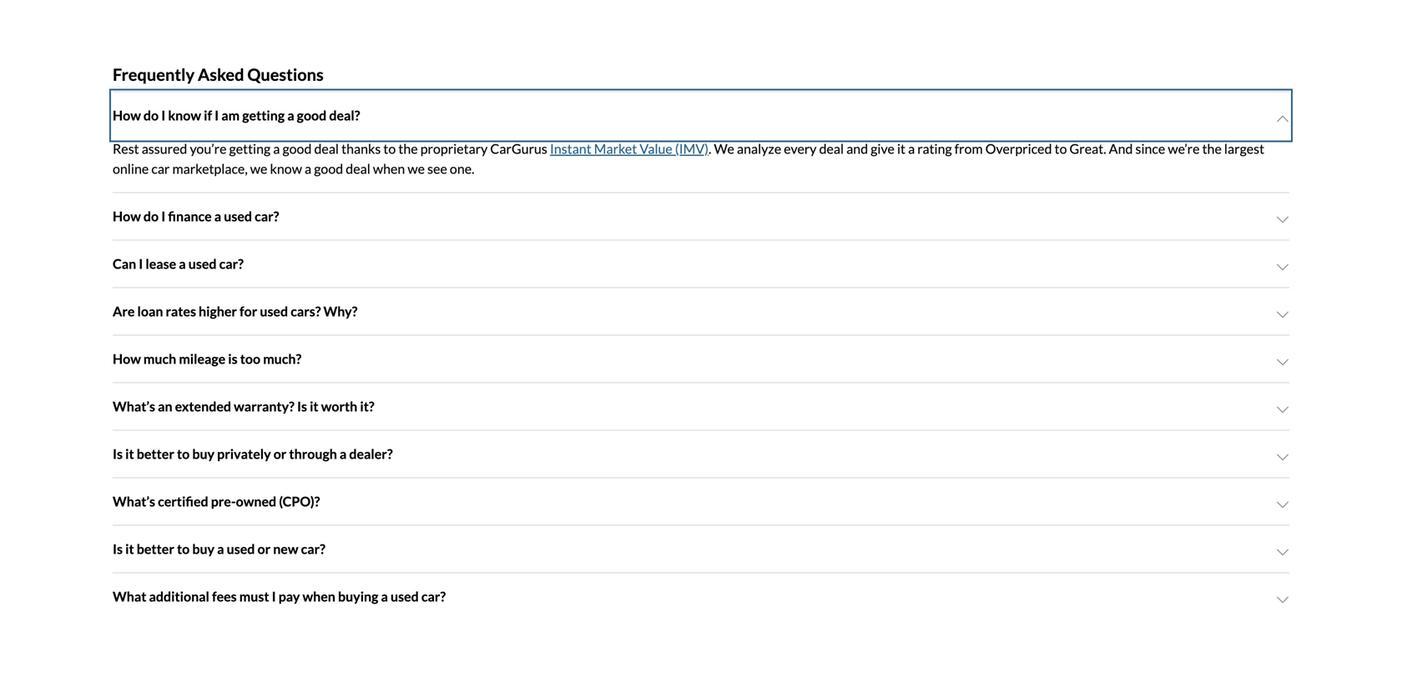 Task type: describe. For each thing, give the bounding box(es) containing it.
questions
[[247, 65, 324, 85]]

i left finance
[[161, 208, 166, 225]]

chevron down image for car?
[[1276, 213, 1290, 227]]

how do i know if i am getting a good deal?
[[113, 107, 360, 124]]

it?
[[360, 399, 375, 415]]

largest
[[1225, 141, 1265, 157]]

am
[[221, 107, 240, 124]]

market
[[594, 141, 637, 157]]

analyze
[[737, 141, 782, 157]]

much?
[[263, 351, 302, 367]]

rating
[[918, 141, 952, 157]]

a inside the how do i finance a used car? dropdown button
[[214, 208, 221, 225]]

the inside the . we analyze every deal and give it a rating from overpriced to great. and since we're the largest online car marketplace, we know a good deal when we see one.
[[1203, 141, 1222, 157]]

finance
[[168, 208, 212, 225]]

certified
[[158, 494, 208, 510]]

is for is it better to buy a used or new car?
[[113, 541, 123, 558]]

much
[[144, 351, 176, 367]]

used left new
[[227, 541, 255, 558]]

rest assured you're getting a good deal thanks to the proprietary cargurus instant market value (imv)
[[113, 141, 709, 157]]

privately
[[217, 446, 271, 462]]

is it better to buy a used or new car?
[[113, 541, 325, 558]]

pre-
[[211, 494, 236, 510]]

0 horizontal spatial deal
[[314, 141, 339, 157]]

a inside is it better to buy a used or new car? dropdown button
[[217, 541, 224, 558]]

what's an extended warranty? is it worth it?
[[113, 399, 375, 415]]

can i lease a used car?
[[113, 256, 244, 272]]

deal?
[[329, 107, 360, 124]]

(imv)
[[675, 141, 709, 157]]

pay
[[279, 589, 300, 605]]

how do i finance a used car?
[[113, 208, 279, 225]]

cargurus
[[490, 141, 548, 157]]

every
[[784, 141, 817, 157]]

what
[[113, 589, 146, 605]]

how much mileage is too much? button
[[113, 336, 1290, 383]]

mileage
[[179, 351, 226, 367]]

instant market value (imv) link
[[550, 141, 709, 157]]

what's certified pre-owned (cpo)? button
[[113, 479, 1290, 525]]

for
[[240, 303, 257, 320]]

getting inside dropdown button
[[242, 107, 285, 124]]

.
[[709, 141, 712, 157]]

chevron down image for car?
[[1276, 546, 1290, 560]]

2 horizontal spatial deal
[[819, 141, 844, 157]]

a inside is it better to buy privately or through a dealer? dropdown button
[[340, 446, 347, 462]]

car? right 'buying'
[[421, 589, 446, 605]]

what's for what's an extended warranty? is it worth it?
[[113, 399, 155, 415]]

asked
[[198, 65, 244, 85]]

. we analyze every deal and give it a rating from overpriced to great. and since we're the largest online car marketplace, we know a good deal when we see one.
[[113, 141, 1265, 177]]

lease
[[146, 256, 176, 272]]

proprietary
[[420, 141, 488, 157]]

to inside the . we analyze every deal and give it a rating from overpriced to great. and since we're the largest online car marketplace, we know a good deal when we see one.
[[1055, 141, 1067, 157]]

since
[[1136, 141, 1166, 157]]

what additional fees must i pay when buying a used car?
[[113, 589, 446, 605]]

1 the from the left
[[399, 141, 418, 157]]

what's an extended warranty? is it worth it? button
[[113, 384, 1290, 430]]

when inside dropdown button
[[303, 589, 335, 605]]

loan
[[137, 303, 163, 320]]

buying
[[338, 589, 379, 605]]

one.
[[450, 161, 475, 177]]

what additional fees must i pay when buying a used car? button
[[113, 574, 1290, 621]]

is for is it better to buy privately or through a dealer?
[[113, 446, 123, 462]]

instant
[[550, 141, 592, 157]]

chevron down image inside what's certified pre-owned (cpo)? dropdown button
[[1276, 499, 1290, 512]]

are loan rates higher for used cars? why? button
[[113, 288, 1290, 335]]

buy for privately
[[192, 446, 215, 462]]

warranty?
[[234, 399, 295, 415]]

through
[[289, 446, 337, 462]]

i right if
[[215, 107, 219, 124]]

fees
[[212, 589, 237, 605]]

chevron down image for good
[[1276, 112, 1290, 126]]

it inside the . we analyze every deal and give it a rating from overpriced to great. and since we're the largest online car marketplace, we know a good deal when we see one.
[[897, 141, 906, 157]]

do for finance
[[144, 208, 159, 225]]

i up assured
[[161, 107, 166, 124]]

know inside the . we analyze every deal and give it a rating from overpriced to great. and since we're the largest online car marketplace, we know a good deal when we see one.
[[270, 161, 302, 177]]

used right for
[[260, 303, 288, 320]]

(cpo)?
[[279, 494, 320, 510]]

thanks
[[342, 141, 381, 157]]

1 horizontal spatial or
[[274, 446, 287, 462]]

good inside dropdown button
[[297, 107, 327, 124]]

chevron down image for worth
[[1276, 404, 1290, 417]]

used right 'buying'
[[391, 589, 419, 605]]

frequently
[[113, 65, 195, 85]]

chevron down image inside how much mileage is too much? dropdown button
[[1276, 356, 1290, 369]]

dealer?
[[349, 446, 393, 462]]

marketplace,
[[172, 161, 248, 177]]

is it better to buy a used or new car? button
[[113, 526, 1290, 573]]

when inside the . we analyze every deal and give it a rating from overpriced to great. and since we're the largest online car marketplace, we know a good deal when we see one.
[[373, 161, 405, 177]]

extended
[[175, 399, 231, 415]]

assured
[[142, 141, 187, 157]]

worth
[[321, 399, 358, 415]]

how for how much mileage is too much?
[[113, 351, 141, 367]]

i right can
[[139, 256, 143, 272]]

we're
[[1168, 141, 1200, 157]]

how do i finance a used car? button
[[113, 193, 1290, 240]]

what's certified pre-owned (cpo)?
[[113, 494, 320, 510]]



Task type: locate. For each thing, give the bounding box(es) containing it.
chevron down image inside the how do i finance a used car? dropdown button
[[1276, 213, 1290, 227]]

2 we from the left
[[408, 161, 425, 177]]

value
[[640, 141, 673, 157]]

car? right finance
[[255, 208, 279, 225]]

how for how do i finance a used car?
[[113, 208, 141, 225]]

better down an
[[137, 446, 174, 462]]

1 vertical spatial how
[[113, 208, 141, 225]]

or
[[274, 446, 287, 462], [258, 541, 271, 558]]

0 vertical spatial buy
[[192, 446, 215, 462]]

know
[[168, 107, 201, 124], [270, 161, 302, 177]]

0 horizontal spatial know
[[168, 107, 201, 124]]

what's for what's certified pre-owned (cpo)?
[[113, 494, 155, 510]]

1 chevron down image from the top
[[1276, 213, 1290, 227]]

to down certified
[[177, 541, 190, 558]]

1 how from the top
[[113, 107, 141, 124]]

0 horizontal spatial we
[[250, 161, 268, 177]]

you're
[[190, 141, 227, 157]]

cars?
[[291, 303, 321, 320]]

car? right new
[[301, 541, 325, 558]]

new
[[273, 541, 298, 558]]

do left finance
[[144, 208, 159, 225]]

when right pay on the bottom
[[303, 589, 335, 605]]

2 how from the top
[[113, 208, 141, 225]]

1 horizontal spatial deal
[[346, 161, 370, 177]]

we
[[250, 161, 268, 177], [408, 161, 425, 177]]

an
[[158, 399, 172, 415]]

a inside "how do i know if i am getting a good deal?" dropdown button
[[287, 107, 294, 124]]

how left much
[[113, 351, 141, 367]]

know inside "how do i know if i am getting a good deal?" dropdown button
[[168, 107, 201, 124]]

1 vertical spatial buy
[[192, 541, 215, 558]]

what's left certified
[[113, 494, 155, 510]]

0 horizontal spatial or
[[258, 541, 271, 558]]

from
[[955, 141, 983, 157]]

better up "additional"
[[137, 541, 174, 558]]

buy left privately
[[192, 446, 215, 462]]

better
[[137, 446, 174, 462], [137, 541, 174, 558]]

do for know
[[144, 107, 159, 124]]

6 chevron down image from the top
[[1276, 451, 1290, 465]]

3 chevron down image from the top
[[1276, 308, 1290, 322]]

i left pay on the bottom
[[272, 589, 276, 605]]

higher
[[199, 303, 237, 320]]

1 horizontal spatial when
[[373, 161, 405, 177]]

1 vertical spatial good
[[283, 141, 312, 157]]

is
[[228, 351, 238, 367]]

the
[[399, 141, 418, 157], [1203, 141, 1222, 157]]

and
[[1109, 141, 1133, 157]]

too
[[240, 351, 261, 367]]

how up rest
[[113, 107, 141, 124]]

1 better from the top
[[137, 446, 174, 462]]

getting right am
[[242, 107, 285, 124]]

0 horizontal spatial when
[[303, 589, 335, 605]]

to
[[384, 141, 396, 157], [1055, 141, 1067, 157], [177, 446, 190, 462], [177, 541, 190, 558]]

1 vertical spatial better
[[137, 541, 174, 558]]

why?
[[324, 303, 358, 320]]

0 vertical spatial how
[[113, 107, 141, 124]]

frequently asked questions
[[113, 65, 324, 85]]

must
[[239, 589, 269, 605]]

is it better to buy privately or through a dealer?
[[113, 446, 393, 462]]

5 chevron down image from the top
[[1276, 404, 1290, 417]]

good inside the . we analyze every deal and give it a rating from overpriced to great. and since we're the largest online car marketplace, we know a good deal when we see one.
[[314, 161, 343, 177]]

the right we're
[[1203, 141, 1222, 157]]

3 how from the top
[[113, 351, 141, 367]]

1 vertical spatial what's
[[113, 494, 155, 510]]

better for is it better to buy a used or new car?
[[137, 541, 174, 558]]

chevron down image for used
[[1276, 594, 1290, 607]]

deal
[[314, 141, 339, 157], [819, 141, 844, 157], [346, 161, 370, 177]]

to up certified
[[177, 446, 190, 462]]

buy for a
[[192, 541, 215, 558]]

great.
[[1070, 141, 1107, 157]]

see
[[428, 161, 447, 177]]

2 vertical spatial is
[[113, 541, 123, 558]]

how do i know if i am getting a good deal? button
[[113, 92, 1290, 139]]

how
[[113, 107, 141, 124], [113, 208, 141, 225], [113, 351, 141, 367]]

0 vertical spatial better
[[137, 446, 174, 462]]

is it better to buy privately or through a dealer? button
[[113, 431, 1290, 478]]

rest
[[113, 141, 139, 157]]

car
[[151, 161, 170, 177]]

1 horizontal spatial know
[[270, 161, 302, 177]]

to right thanks
[[384, 141, 396, 157]]

0 vertical spatial good
[[297, 107, 327, 124]]

1 vertical spatial getting
[[229, 141, 271, 157]]

4 chevron down image from the top
[[1276, 356, 1290, 369]]

can i lease a used car? button
[[113, 241, 1290, 288]]

and
[[847, 141, 868, 157]]

1 do from the top
[[144, 107, 159, 124]]

4 chevron down image from the top
[[1276, 594, 1290, 607]]

a inside what additional fees must i pay when buying a used car? dropdown button
[[381, 589, 388, 605]]

2 the from the left
[[1203, 141, 1222, 157]]

chevron down image inside is it better to buy a used or new car? dropdown button
[[1276, 546, 1290, 560]]

2 vertical spatial good
[[314, 161, 343, 177]]

to left great.
[[1055, 141, 1067, 157]]

how for how do i know if i am getting a good deal?
[[113, 107, 141, 124]]

chevron down image for cars?
[[1276, 308, 1290, 322]]

2 better from the top
[[137, 541, 174, 558]]

used
[[224, 208, 252, 225], [188, 256, 217, 272], [260, 303, 288, 320], [227, 541, 255, 558], [391, 589, 419, 605]]

good down thanks
[[314, 161, 343, 177]]

when down rest assured you're getting a good deal thanks to the proprietary cargurus instant market value (imv)
[[373, 161, 405, 177]]

if
[[204, 107, 212, 124]]

what's left an
[[113, 399, 155, 415]]

chevron down image
[[1276, 213, 1290, 227], [1276, 261, 1290, 274], [1276, 308, 1290, 322], [1276, 356, 1290, 369], [1276, 404, 1290, 417], [1276, 451, 1290, 465]]

buy
[[192, 446, 215, 462], [192, 541, 215, 558]]

online
[[113, 161, 149, 177]]

or left through
[[274, 446, 287, 462]]

1 buy from the top
[[192, 446, 215, 462]]

getting
[[242, 107, 285, 124], [229, 141, 271, 157]]

chevron down image inside 'can i lease a used car?' dropdown button
[[1276, 261, 1290, 274]]

0 vertical spatial know
[[168, 107, 201, 124]]

1 chevron down image from the top
[[1276, 112, 1290, 126]]

chevron down image inside is it better to buy privately or through a dealer? dropdown button
[[1276, 451, 1290, 465]]

0 vertical spatial getting
[[242, 107, 285, 124]]

how up can
[[113, 208, 141, 225]]

good left thanks
[[283, 141, 312, 157]]

good left deal?
[[297, 107, 327, 124]]

1 what's from the top
[[113, 399, 155, 415]]

used right lease
[[188, 256, 217, 272]]

1 vertical spatial or
[[258, 541, 271, 558]]

2 vertical spatial how
[[113, 351, 141, 367]]

a
[[287, 107, 294, 124], [273, 141, 280, 157], [908, 141, 915, 157], [305, 161, 312, 177], [214, 208, 221, 225], [179, 256, 186, 272], [340, 446, 347, 462], [217, 541, 224, 558], [381, 589, 388, 605]]

we right "marketplace,"
[[250, 161, 268, 177]]

or left new
[[258, 541, 271, 558]]

3 chevron down image from the top
[[1276, 546, 1290, 560]]

1 vertical spatial do
[[144, 208, 159, 225]]

1 vertical spatial know
[[270, 161, 302, 177]]

we
[[714, 141, 735, 157]]

know down "how do i know if i am getting a good deal?"
[[270, 161, 302, 177]]

when
[[373, 161, 405, 177], [303, 589, 335, 605]]

0 vertical spatial what's
[[113, 399, 155, 415]]

deal left and
[[819, 141, 844, 157]]

2 chevron down image from the top
[[1276, 499, 1290, 512]]

car? up are loan rates higher for used cars? why?
[[219, 256, 244, 272]]

chevron down image inside 'what's an extended warranty? is it worth it?' dropdown button
[[1276, 404, 1290, 417]]

how inside dropdown button
[[113, 351, 141, 367]]

it
[[897, 141, 906, 157], [310, 399, 319, 415], [125, 446, 134, 462], [125, 541, 134, 558]]

1 vertical spatial when
[[303, 589, 335, 605]]

chevron down image inside what additional fees must i pay when buying a used car? dropdown button
[[1276, 594, 1290, 607]]

what's
[[113, 399, 155, 415], [113, 494, 155, 510]]

chevron down image inside "how do i know if i am getting a good deal?" dropdown button
[[1276, 112, 1290, 126]]

0 vertical spatial or
[[274, 446, 287, 462]]

used right finance
[[224, 208, 252, 225]]

0 vertical spatial do
[[144, 107, 159, 124]]

getting down "how do i know if i am getting a good deal?"
[[229, 141, 271, 157]]

owned
[[236, 494, 276, 510]]

is
[[297, 399, 307, 415], [113, 446, 123, 462], [113, 541, 123, 558]]

we down rest assured you're getting a good deal thanks to the proprietary cargurus instant market value (imv)
[[408, 161, 425, 177]]

can
[[113, 256, 136, 272]]

better for is it better to buy privately or through a dealer?
[[137, 446, 174, 462]]

0 horizontal spatial the
[[399, 141, 418, 157]]

good
[[297, 107, 327, 124], [283, 141, 312, 157], [314, 161, 343, 177]]

1 horizontal spatial we
[[408, 161, 425, 177]]

chevron down image inside are loan rates higher for used cars? why? dropdown button
[[1276, 308, 1290, 322]]

a inside 'can i lease a used car?' dropdown button
[[179, 256, 186, 272]]

do up assured
[[144, 107, 159, 124]]

deal down thanks
[[346, 161, 370, 177]]

how much mileage is too much?
[[113, 351, 302, 367]]

2 what's from the top
[[113, 494, 155, 510]]

are loan rates higher for used cars? why?
[[113, 303, 358, 320]]

buy down what's certified pre-owned (cpo)?
[[192, 541, 215, 558]]

2 buy from the top
[[192, 541, 215, 558]]

1 horizontal spatial the
[[1203, 141, 1222, 157]]

the left proprietary
[[399, 141, 418, 157]]

0 vertical spatial is
[[297, 399, 307, 415]]

give
[[871, 141, 895, 157]]

2 chevron down image from the top
[[1276, 261, 1290, 274]]

additional
[[149, 589, 209, 605]]

1 vertical spatial is
[[113, 446, 123, 462]]

chevron down image
[[1276, 112, 1290, 126], [1276, 499, 1290, 512], [1276, 546, 1290, 560], [1276, 594, 1290, 607]]

chevron down image for or
[[1276, 451, 1290, 465]]

rates
[[166, 303, 196, 320]]

1 we from the left
[[250, 161, 268, 177]]

0 vertical spatial when
[[373, 161, 405, 177]]

2 do from the top
[[144, 208, 159, 225]]

deal left thanks
[[314, 141, 339, 157]]

are
[[113, 303, 135, 320]]

do
[[144, 107, 159, 124], [144, 208, 159, 225]]

overpriced
[[986, 141, 1052, 157]]

know left if
[[168, 107, 201, 124]]



Task type: vqa. For each thing, say whether or not it's contained in the screenshot.
if
yes



